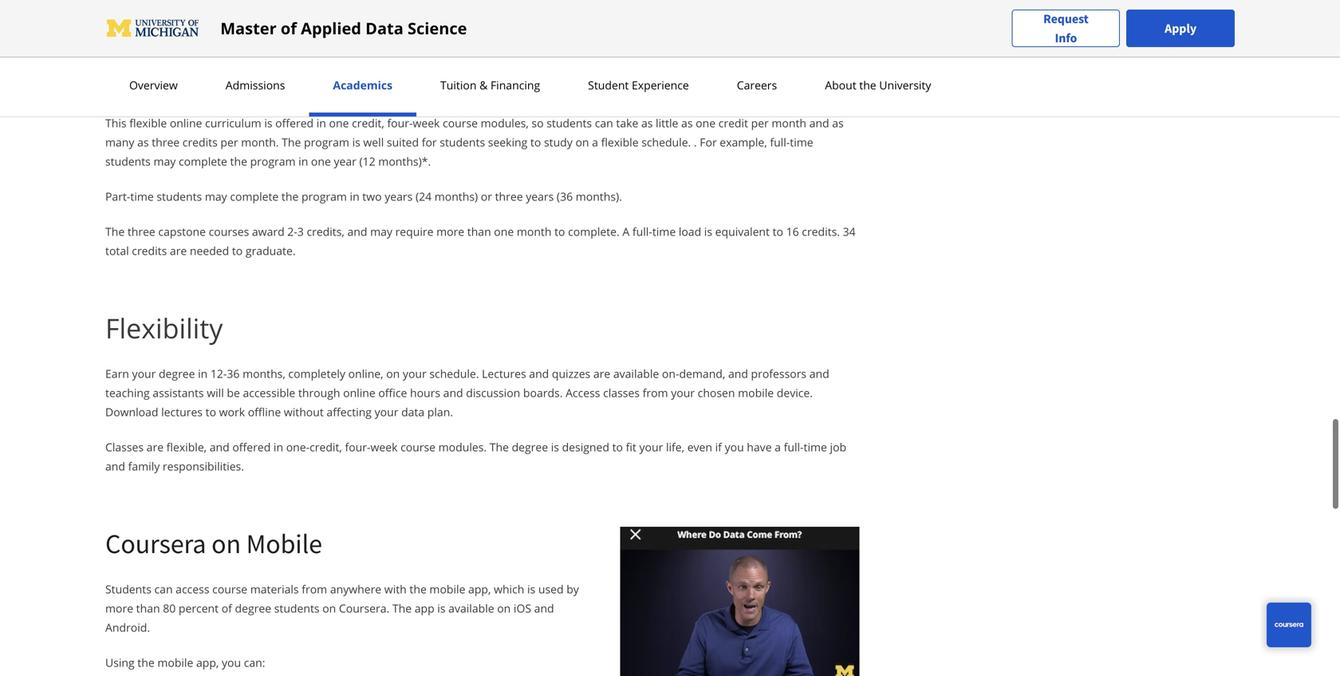 Task type: describe. For each thing, give the bounding box(es) containing it.
can inside "this flexible online curriculum is offered in one credit, four-week course modules, so students can take as little as one credit per month and as many as three credits per month. the program is well suited for students seeking to study on a flexible schedule. . for example, full-time students may complete the program in one year (12 months)*."
[[595, 115, 614, 130]]

example,
[[720, 134, 768, 150]]

data
[[366, 17, 404, 39]]

university of michigan image
[[105, 16, 201, 41]]

require
[[396, 224, 434, 239]]

month inside "this flexible online curriculum is offered in one credit, four-week course modules, so students can take as little as one credit per month and as many as three credits per month. the program is well suited for students seeking to study on a flexible schedule. . for example, full-time students may complete the program in one year (12 months)*."
[[772, 115, 807, 130]]

the inside "this flexible online curriculum is offered in one credit, four-week course modules, so students can take as little as one credit per month and as many as three credits per month. the program is well suited for students seeking to study on a flexible schedule. . for example, full-time students may complete the program in one year (12 months)*."
[[230, 154, 247, 169]]

complete. for courses
[[540, 61, 591, 76]]

length
[[222, 4, 310, 42]]

as left "little"
[[642, 115, 653, 130]]

&
[[480, 77, 488, 93]]

and up boards.
[[529, 366, 549, 381]]

than inside students can access course materials from anywhere with the mobile app, which is used by more than 80 percent of degree students on coursera. the app is available on ios and android.
[[136, 601, 160, 616]]

office
[[379, 385, 407, 400]]

may inside 'the three capstone courses award 2-3 credits, and may require more than one month to complete.  a full-time load is equivalent to 16 credits. 34 total credits are needed to graduate.'
[[370, 224, 393, 239]]

program down month.
[[250, 154, 296, 169]]

the inside students can access course materials from anywhere with the mobile app, which is used by more than 80 percent of degree students on coursera. the app is available on ios and android.
[[393, 601, 412, 616]]

degree inside students can access course materials from anywhere with the mobile app, which is used by more than 80 percent of degree students on coursera. the app is available on ios and android.
[[235, 601, 271, 616]]

apply
[[1165, 20, 1197, 36]]

chosen
[[698, 385, 735, 400]]

classes
[[105, 439, 144, 455]]

0 vertical spatial per
[[752, 115, 769, 130]]

course inside "this flexible online curriculum is offered in one credit, four-week course modules, so students can take as little as one credit per month and as many as three credits per month. the program is well suited for students seeking to study on a flexible schedule. . for example, full-time students may complete the program in one year (12 months)*."
[[443, 115, 478, 130]]

your up teaching
[[132, 366, 156, 381]]

to inside the courses in the program represent 1-3 credits each. courses take 1-2 months to complete. courses are offered in the fall, winter and spring/summer semesters, and are taught by core university of michigan school of information faculty.
[[526, 61, 537, 76]]

and down represent at the left top of page
[[248, 80, 268, 95]]

modules.
[[439, 439, 487, 455]]

the inside 'the three capstone courses award 2-3 credits, and may require more than one month to complete.  a full-time load is equivalent to 16 credits. 34 total credits are needed to graduate.'
[[105, 224, 125, 239]]

needed
[[190, 243, 229, 258]]

program up credits,
[[302, 189, 347, 204]]

university inside the courses in the program represent 1-3 credits each. courses take 1-2 months to complete. courses are offered in the fall, winter and spring/summer semesters, and are taught by core university of michigan school of information faculty.
[[369, 80, 421, 95]]

in left two
[[350, 189, 360, 204]]

access
[[176, 581, 210, 597]]

your up hours
[[403, 366, 427, 381]]

more inside students can access course materials from anywhere with the mobile app, which is used by more than 80 percent of degree students on coursera. the app is available on ios and android.
[[105, 601, 133, 616]]

tuition & financing link
[[436, 77, 545, 93]]

with
[[385, 581, 407, 597]]

boards.
[[524, 385, 563, 400]]

professors
[[751, 366, 807, 381]]

used
[[539, 581, 564, 597]]

2 1- from the left
[[464, 61, 474, 76]]

and right winter
[[790, 61, 810, 76]]

your down on-
[[671, 385, 695, 400]]

info
[[1056, 30, 1078, 46]]

week inside classes are flexible, and offered in one-credit, four-week course modules. the degree is designed to fit your life, even if you have a full-time job and family responsibilities.
[[371, 439, 398, 455]]

science
[[408, 17, 467, 39]]

using
[[105, 655, 135, 670]]

life,
[[666, 439, 685, 455]]

and inside students can access course materials from anywhere with the mobile app, which is used by more than 80 percent of degree students on coursera. the app is available on ios and android.
[[535, 601, 554, 616]]

anywhere
[[330, 581, 382, 597]]

three inside 'the three capstone courses award 2-3 credits, and may require more than one month to complete.  a full-time load is equivalent to 16 credits. 34 total credits are needed to graduate.'
[[128, 224, 155, 239]]

tuition
[[441, 77, 477, 93]]

in down taught at the top left
[[317, 115, 326, 130]]

the inside the courses in the program represent 1-3 credits each. courses take 1-2 months to complete. courses are offered in the fall, winter and spring/summer semesters, and are taught by core university of michigan school of information faculty.
[[105, 61, 125, 76]]

more inside 'the three capstone courses award 2-3 credits, and may require more than one month to complete.  a full-time load is equivalent to 16 credits. 34 total credits are needed to graduate.'
[[437, 224, 465, 239]]

program
[[105, 4, 215, 42]]

can inside students can access course materials from anywhere with the mobile app, which is used by more than 80 percent of degree students on coursera. the app is available on ios and android.
[[154, 581, 173, 597]]

load
[[679, 224, 702, 239]]

available inside students can access course materials from anywhere with the mobile app, which is used by more than 80 percent of degree students on coursera. the app is available on ios and android.
[[449, 601, 495, 616]]

ios
[[514, 601, 532, 616]]

on-
[[662, 366, 680, 381]]

credits inside 'the three capstone courses award 2-3 credits, and may require more than one month to complete.  a full-time load is equivalent to 16 credits. 34 total credits are needed to graduate.'
[[132, 243, 167, 258]]

graduate.
[[246, 243, 296, 258]]

complete inside "this flexible online curriculum is offered in one credit, four-week course modules, so students can take as little as one credit per month and as many as three credits per month. the program is well suited for students seeking to study on a flexible schedule. . for example, full-time students may complete the program in one year (12 months)*."
[[179, 154, 227, 169]]

master of applied data science
[[220, 17, 467, 39]]

spring/summer
[[105, 80, 186, 95]]

to inside "this flexible online curriculum is offered in one credit, four-week course modules, so students can take as little as one credit per month and as many as three credits per month. the program is well suited for students seeking to study on a flexible schedule. . for example, full-time students may complete the program in one year (12 months)*."
[[531, 134, 541, 150]]

family
[[128, 459, 160, 474]]

1 years from the left
[[385, 189, 413, 204]]

complete. for a
[[568, 224, 620, 239]]

classes are flexible, and offered in one-credit, four-week course modules. the degree is designed to fit your life, even if you have a full-time job and family responsibilities.
[[105, 439, 847, 474]]

on inside earn your degree in 12-36 months, completely online, on your schedule. lectures and quizzes are available on-demand, and professors and teaching assistants will be accessible through online office hours and discussion boards. access classes from your chosen mobile device. download lectures to work offline without affecting your data plan.
[[386, 366, 400, 381]]

the up the 'semesters,'
[[183, 61, 201, 76]]

and up plan.
[[444, 385, 463, 400]]

access
[[566, 385, 601, 400]]

are inside earn your degree in 12-36 months, completely online, on your schedule. lectures and quizzes are available on-demand, and professors and teaching assistants will be accessible through online office hours and discussion boards. access classes from your chosen mobile device. download lectures to work offline without affecting your data plan.
[[594, 366, 611, 381]]

core
[[343, 80, 366, 95]]

using the mobile app, you can:
[[105, 655, 265, 670]]

year
[[334, 154, 357, 169]]

and down classes
[[105, 459, 125, 474]]

accessible
[[243, 385, 296, 400]]

credits.
[[802, 224, 840, 239]]

flexible,
[[167, 439, 207, 455]]

academics
[[333, 77, 393, 93]]

about the university link
[[821, 77, 937, 93]]

discussion
[[466, 385, 521, 400]]

offered inside the courses in the program represent 1-3 credits each. courses take 1-2 months to complete. courses are offered in the fall, winter and spring/summer semesters, and are taught by core university of michigan school of information faculty.
[[659, 61, 697, 76]]

coursera
[[105, 526, 206, 561]]

offered inside "this flexible online curriculum is offered in one credit, four-week course modules, so students can take as little as one credit per month and as many as three credits per month. the program is well suited for students seeking to study on a flexible schedule. . for example, full-time students may complete the program in one year (12 months)*."
[[276, 115, 314, 130]]

overview
[[129, 77, 178, 93]]

program length
[[105, 4, 310, 42]]

months).
[[576, 189, 622, 204]]

students inside students can access course materials from anywhere with the mobile app, which is used by more than 80 percent of degree students on coursera. the app is available on ios and android.
[[274, 601, 320, 616]]

courses inside 'the three capstone courses award 2-3 credits, and may require more than one month to complete.  a full-time load is equivalent to 16 credits. 34 total credits are needed to graduate.'
[[209, 224, 249, 239]]

of right school
[[525, 80, 535, 95]]

work
[[219, 404, 245, 419]]

available inside earn your degree in 12-36 months, completely online, on your schedule. lectures and quizzes are available on-demand, and professors and teaching assistants will be accessible through online office hours and discussion boards. access classes from your chosen mobile device. download lectures to work offline without affecting your data plan.
[[614, 366, 660, 381]]

data
[[402, 404, 425, 419]]

and up responsibilities.
[[210, 439, 230, 455]]

the inside students can access course materials from anywhere with the mobile app, which is used by more than 80 percent of degree students on coursera. the app is available on ios and android.
[[410, 581, 427, 597]]

week inside "this flexible online curriculum is offered in one credit, four-week course modules, so students can take as little as one credit per month and as many as three credits per month. the program is well suited for students seeking to study on a flexible schedule. . for example, full-time students may complete the program in one year (12 months)*."
[[413, 115, 440, 130]]

four- inside classes are flexible, and offered in one-credit, four-week course modules. the degree is designed to fit your life, even if you have a full-time job and family responsibilities.
[[345, 439, 371, 455]]

the up "2-"
[[282, 189, 299, 204]]

credits inside the courses in the program represent 1-3 credits each. courses take 1-2 months to complete. courses are offered in the fall, winter and spring/summer semesters, and are taught by core university of michigan school of information faculty.
[[325, 61, 360, 76]]

student experience
[[588, 77, 689, 93]]

1 horizontal spatial complete
[[230, 189, 279, 204]]

0 horizontal spatial app,
[[196, 655, 219, 670]]

1 horizontal spatial university
[[880, 77, 932, 93]]

award
[[252, 224, 285, 239]]

students
[[105, 581, 152, 597]]

online inside "this flexible online curriculum is offered in one credit, four-week course modules, so students can take as little as one credit per month and as many as three credits per month. the program is well suited for students seeking to study on a flexible schedule. . for example, full-time students may complete the program in one year (12 months)*."
[[170, 115, 202, 130]]

as right "little"
[[682, 115, 693, 130]]

your inside classes are flexible, and offered in one-credit, four-week course modules. the degree is designed to fit your life, even if you have a full-time job and family responsibilities.
[[640, 439, 664, 455]]

in left year
[[299, 154, 308, 169]]

the inside classes are flexible, and offered in one-credit, four-week course modules. the degree is designed to fit your life, even if you have a full-time job and family responsibilities.
[[490, 439, 509, 455]]

careers
[[737, 77, 778, 93]]

materials
[[250, 581, 299, 597]]

seeking
[[488, 134, 528, 150]]

to down (36 at the top
[[555, 224, 565, 239]]

the right about
[[860, 77, 877, 93]]

month.
[[241, 134, 279, 150]]

android.
[[105, 620, 150, 635]]

is right app
[[438, 601, 446, 616]]

time inside "this flexible online curriculum is offered in one credit, four-week course modules, so students can take as little as one credit per month and as many as three credits per month. the program is well suited for students seeking to study on a flexible schedule. . for example, full-time students may complete the program in one year (12 months)*."
[[790, 134, 814, 150]]

school
[[487, 80, 522, 95]]

as down about
[[833, 115, 844, 130]]

program up year
[[304, 134, 350, 150]]

teaching
[[105, 385, 150, 400]]

is inside classes are flexible, and offered in one-credit, four-week course modules. the degree is designed to fit your life, even if you have a full-time job and family responsibilities.
[[551, 439, 559, 455]]

about the university
[[825, 77, 932, 93]]

request info
[[1044, 11, 1089, 46]]

to inside earn your degree in 12-36 months, completely online, on your schedule. lectures and quizzes are available on-demand, and professors and teaching assistants will be accessible through online office hours and discussion boards. access classes from your chosen mobile device. download lectures to work offline without affecting your data plan.
[[206, 404, 216, 419]]

is left used
[[528, 581, 536, 597]]

degree inside earn your degree in 12-36 months, completely online, on your schedule. lectures and quizzes are available on-demand, and professors and teaching assistants will be accessible through online office hours and discussion boards. access classes from your chosen mobile device. download lectures to work offline without affecting your data plan.
[[159, 366, 195, 381]]

so
[[532, 115, 544, 130]]

two
[[363, 189, 382, 204]]

in inside classes are flexible, and offered in one-credit, four-week course modules. the degree is designed to fit your life, even if you have a full-time job and family responsibilities.
[[274, 439, 283, 455]]

suited
[[387, 134, 419, 150]]

you inside classes are flexible, and offered in one-credit, four-week course modules. the degree is designed to fit your life, even if you have a full-time job and family responsibilities.
[[725, 439, 744, 455]]

is inside 'the three capstone courses award 2-3 credits, and may require more than one month to complete.  a full-time load is equivalent to 16 credits. 34 total credits are needed to graduate.'
[[705, 224, 713, 239]]

a
[[623, 224, 630, 239]]

mobile inside earn your degree in 12-36 months, completely online, on your schedule. lectures and quizzes are available on-demand, and professors and teaching assistants will be accessible through online office hours and discussion boards. access classes from your chosen mobile device. download lectures to work offline without affecting your data plan.
[[738, 385, 774, 400]]

the right the using on the left bottom of the page
[[138, 655, 155, 670]]

34
[[843, 224, 856, 239]]

course inside classes are flexible, and offered in one-credit, four-week course modules. the degree is designed to fit your life, even if you have a full-time job and family responsibilities.
[[401, 439, 436, 455]]

of left tuition
[[424, 80, 434, 95]]

on down anywhere
[[323, 601, 336, 616]]

in up overview "link"
[[171, 61, 181, 76]]

for
[[422, 134, 437, 150]]

mobile
[[246, 526, 322, 561]]

12-
[[211, 366, 227, 381]]

one inside 'the three capstone courses award 2-3 credits, and may require more than one month to complete.  a full-time load is equivalent to 16 credits. 34 total credits are needed to graduate.'
[[494, 224, 514, 239]]

take inside "this flexible online curriculum is offered in one credit, four-week course modules, so students can take as little as one credit per month and as many as three credits per month. the program is well suited for students seeking to study on a flexible schedule. . for example, full-time students may complete the program in one year (12 months)*."
[[616, 115, 639, 130]]

credits inside "this flexible online curriculum is offered in one credit, four-week course modules, so students can take as little as one credit per month and as many as three credits per month. the program is well suited for students seeking to study on a flexible schedule. . for example, full-time students may complete the program in one year (12 months)*."
[[183, 134, 218, 150]]

(12
[[360, 154, 376, 169]]

request
[[1044, 11, 1089, 27]]

online,
[[348, 366, 384, 381]]

information
[[538, 80, 600, 95]]

admissions
[[226, 77, 285, 93]]



Task type: vqa. For each thing, say whether or not it's contained in the screenshot.
top app,
yes



Task type: locate. For each thing, give the bounding box(es) containing it.
can:
[[244, 655, 265, 670]]

2 horizontal spatial mobile
[[738, 385, 774, 400]]

1 horizontal spatial may
[[205, 189, 227, 204]]

part-time students may complete the program in two years (24 months) or three years (36 months).
[[105, 189, 622, 204]]

month
[[772, 115, 807, 130], [517, 224, 552, 239]]

is up month.
[[264, 115, 273, 130]]

0 horizontal spatial online
[[170, 115, 202, 130]]

this flexible online curriculum is offered in one credit, four-week course modules, so students can take as little as one credit per month and as many as three credits per month. the program is well suited for students seeking to study on a flexible schedule. . for example, full-time students may complete the program in one year (12 months)*.
[[105, 115, 844, 169]]

0 horizontal spatial flexible
[[129, 115, 167, 130]]

four- up "suited"
[[387, 115, 413, 130]]

1 vertical spatial week
[[371, 439, 398, 455]]

credit, inside "this flexible online curriculum is offered in one credit, four-week course modules, so students can take as little as one credit per month and as many as three credits per month. the program is well suited for students seeking to study on a flexible schedule. . for example, full-time students may complete the program in one year (12 months)*."
[[352, 115, 385, 130]]

program up the 'semesters,'
[[203, 61, 249, 76]]

offered inside classes are flexible, and offered in one-credit, four-week course modules. the degree is designed to fit your life, even if you have a full-time job and family responsibilities.
[[233, 439, 271, 455]]

credit, inside classes are flexible, and offered in one-credit, four-week course modules. the degree is designed to fit your life, even if you have a full-time job and family responsibilities.
[[310, 439, 342, 455]]

0 horizontal spatial mobile
[[158, 655, 193, 670]]

by right used
[[567, 581, 579, 597]]

1 vertical spatial you
[[222, 655, 241, 670]]

online inside earn your degree in 12-36 months, completely online, on your schedule. lectures and quizzes are available on-demand, and professors and teaching assistants will be accessible through online office hours and discussion boards. access classes from your chosen mobile device. download lectures to work offline without affecting your data plan.
[[343, 385, 376, 400]]

0 vertical spatial three
[[152, 134, 180, 150]]

lectures
[[482, 366, 527, 381]]

1 vertical spatial 3
[[298, 224, 304, 239]]

1 horizontal spatial offered
[[276, 115, 314, 130]]

1 vertical spatial offered
[[276, 115, 314, 130]]

schedule. inside earn your degree in 12-36 months, completely online, on your schedule. lectures and quizzes are available on-demand, and professors and teaching assistants will be accessible through online office hours and discussion boards. access classes from your chosen mobile device. download lectures to work offline without affecting your data plan.
[[430, 366, 479, 381]]

offered down offline
[[233, 439, 271, 455]]

1 vertical spatial flexible
[[601, 134, 639, 150]]

1 horizontal spatial week
[[413, 115, 440, 130]]

university
[[880, 77, 932, 93], [369, 80, 421, 95]]

be
[[227, 385, 240, 400]]

2 vertical spatial may
[[370, 224, 393, 239]]

0 horizontal spatial can
[[154, 581, 173, 597]]

1 horizontal spatial 1-
[[464, 61, 474, 76]]

1 vertical spatial a
[[775, 439, 781, 455]]

to right needed
[[232, 243, 243, 258]]

1 vertical spatial course
[[401, 439, 436, 455]]

to down the so
[[531, 134, 541, 150]]

1 horizontal spatial more
[[437, 224, 465, 239]]

1 vertical spatial three
[[495, 189, 523, 204]]

in inside earn your degree in 12-36 months, completely online, on your schedule. lectures and quizzes are available on-demand, and professors and teaching assistants will be accessible through online office hours and discussion boards. access classes from your chosen mobile device. download lectures to work offline without affecting your data plan.
[[198, 366, 208, 381]]

1 courses from the left
[[393, 61, 436, 76]]

can up 80
[[154, 581, 173, 597]]

is
[[264, 115, 273, 130], [352, 134, 361, 150], [705, 224, 713, 239], [551, 439, 559, 455], [528, 581, 536, 597], [438, 601, 446, 616]]

0 horizontal spatial take
[[438, 61, 461, 76]]

1 vertical spatial more
[[105, 601, 133, 616]]

1 vertical spatial from
[[302, 581, 327, 597]]

1 horizontal spatial four-
[[387, 115, 413, 130]]

equivalent
[[716, 224, 770, 239]]

designed
[[562, 439, 610, 455]]

from inside earn your degree in 12-36 months, completely online, on your schedule. lectures and quizzes are available on-demand, and professors and teaching assistants will be accessible through online office hours and discussion boards. access classes from your chosen mobile device. download lectures to work offline without affecting your data plan.
[[643, 385, 669, 400]]

is left designed
[[551, 439, 559, 455]]

three inside "this flexible online curriculum is offered in one credit, four-week course modules, so students can take as little as one credit per month and as many as three credits per month. the program is well suited for students seeking to study on a flexible schedule. . for example, full-time students may complete the program in one year (12 months)*."
[[152, 134, 180, 150]]

courses inside the courses in the program represent 1-3 credits each. courses take 1-2 months to complete. courses are offered in the fall, winter and spring/summer semesters, and are taught by core university of michigan school of information faculty.
[[128, 61, 168, 76]]

lectures
[[161, 404, 203, 419]]

mobile up app
[[430, 581, 466, 597]]

1 horizontal spatial years
[[526, 189, 554, 204]]

four- inside "this flexible online curriculum is offered in one credit, four-week course modules, so students can take as little as one credit per month and as many as three credits per month. the program is well suited for students seeking to study on a flexible schedule. . for example, full-time students may complete the program in one year (12 months)*."
[[387, 115, 413, 130]]

four-
[[387, 115, 413, 130], [345, 439, 371, 455]]

a inside "this flexible online curriculum is offered in one credit, four-week course modules, so students can take as little as one credit per month and as many as three credits per month. the program is well suited for students seeking to study on a flexible schedule. . for example, full-time students may complete the program in one year (12 months)*."
[[592, 134, 599, 150]]

credit
[[719, 115, 749, 130]]

admissions link
[[221, 77, 290, 93]]

offered up experience on the top of page
[[659, 61, 697, 76]]

the up total on the left of the page
[[105, 224, 125, 239]]

request info button
[[1012, 9, 1121, 47]]

degree up assistants
[[159, 366, 195, 381]]

degree
[[159, 366, 195, 381], [512, 439, 548, 455], [235, 601, 271, 616]]

from inside students can access course materials from anywhere with the mobile app, which is used by more than 80 percent of degree students on coursera. the app is available on ios and android.
[[302, 581, 327, 597]]

a inside classes are flexible, and offered in one-credit, four-week course modules. the degree is designed to fit your life, even if you have a full-time job and family responsibilities.
[[775, 439, 781, 455]]

1- up tuition
[[464, 61, 474, 76]]

students down many
[[105, 154, 151, 169]]

are down represent at the left top of page
[[271, 80, 288, 95]]

app,
[[469, 581, 491, 597], [196, 655, 219, 670]]

months,
[[243, 366, 286, 381]]

in left fall,
[[700, 61, 710, 76]]

available down which
[[449, 601, 495, 616]]

2 years from the left
[[526, 189, 554, 204]]

you left can:
[[222, 655, 241, 670]]

0 vertical spatial complete
[[179, 154, 227, 169]]

earn your degree in 12-36 months, completely online, on your schedule. lectures and quizzes are available on-demand, and professors and teaching assistants will be accessible through online office hours and discussion boards. access classes from your chosen mobile device. download lectures to work offline without affecting your data plan.
[[105, 366, 830, 419]]

0 horizontal spatial month
[[517, 224, 552, 239]]

to up financing
[[526, 61, 537, 76]]

flexible right this
[[129, 115, 167, 130]]

1 horizontal spatial online
[[343, 385, 376, 400]]

months)
[[435, 189, 478, 204]]

courses up student
[[594, 61, 636, 76]]

by inside the courses in the program represent 1-3 credits each. courses take 1-2 months to complete. courses are offered in the fall, winter and spring/summer semesters, and are taught by core university of michigan school of information faculty.
[[328, 80, 340, 95]]

3 inside 'the three capstone courses award 2-3 credits, and may require more than one month to complete.  a full-time load is equivalent to 16 credits. 34 total credits are needed to graduate.'
[[298, 224, 304, 239]]

and inside "this flexible online curriculum is offered in one credit, four-week course modules, so students can take as little as one credit per month and as many as three credits per month. the program is well suited for students seeking to study on a flexible schedule. . for example, full-time students may complete the program in one year (12 months)*."
[[810, 115, 830, 130]]

0 horizontal spatial may
[[154, 154, 176, 169]]

1 vertical spatial complete.
[[568, 224, 620, 239]]

1 horizontal spatial degree
[[235, 601, 271, 616]]

0 vertical spatial available
[[614, 366, 660, 381]]

1 horizontal spatial credit,
[[352, 115, 385, 130]]

financing
[[491, 77, 540, 93]]

courses
[[128, 61, 168, 76], [209, 224, 249, 239]]

0 horizontal spatial a
[[592, 134, 599, 150]]

the right month.
[[282, 134, 301, 150]]

1 vertical spatial month
[[517, 224, 552, 239]]

2 vertical spatial credits
[[132, 243, 167, 258]]

overview link
[[125, 77, 183, 93]]

your down office
[[375, 404, 399, 419]]

courses right each.
[[393, 61, 436, 76]]

1 horizontal spatial from
[[643, 385, 669, 400]]

0 horizontal spatial university
[[369, 80, 421, 95]]

1 horizontal spatial flexible
[[601, 134, 639, 150]]

course up percent on the bottom left of the page
[[212, 581, 248, 597]]

or
[[481, 189, 492, 204]]

is left well
[[352, 134, 361, 150]]

applied
[[301, 17, 362, 39]]

students can access course materials from anywhere with the mobile app, which is used by more than 80 percent of degree students on coursera. the app is available on ios and android.
[[105, 581, 579, 635]]

1 vertical spatial app,
[[196, 655, 219, 670]]

on inside "this flexible online curriculum is offered in one credit, four-week course modules, so students can take as little as one credit per month and as many as three credits per month. the program is well suited for students seeking to study on a flexible schedule. . for example, full-time students may complete the program in one year (12 months)*."
[[576, 134, 589, 150]]

full- inside classes are flexible, and offered in one-credit, four-week course modules. the degree is designed to fit your life, even if you have a full-time job and family responsibilities.
[[784, 439, 804, 455]]

16
[[787, 224, 799, 239]]

from right materials
[[302, 581, 327, 597]]

mobile down 80
[[158, 655, 193, 670]]

part-
[[105, 189, 130, 204]]

coursera on mobile
[[105, 526, 322, 561]]

from down on-
[[643, 385, 669, 400]]

complete. inside the courses in the program represent 1-3 credits each. courses take 1-2 months to complete. courses are offered in the fall, winter and spring/summer semesters, and are taught by core university of michigan school of information faculty.
[[540, 61, 591, 76]]

1 horizontal spatial courses
[[209, 224, 249, 239]]

time down many
[[130, 189, 154, 204]]

than inside 'the three capstone courses award 2-3 credits, and may require more than one month to complete.  a full-time load is equivalent to 16 credits. 34 total credits are needed to graduate.'
[[468, 224, 491, 239]]

app, inside students can access course materials from anywhere with the mobile app, which is used by more than 80 percent of degree students on coursera. the app is available on ios and android.
[[469, 581, 491, 597]]

as right many
[[137, 134, 149, 150]]

full- inside 'the three capstone courses award 2-3 credits, and may require more than one month to complete.  a full-time load is equivalent to 16 credits. 34 total credits are needed to graduate.'
[[633, 224, 653, 239]]

on left the mobile
[[212, 526, 241, 561]]

2 horizontal spatial may
[[370, 224, 393, 239]]

1 vertical spatial courses
[[209, 224, 249, 239]]

students down materials
[[274, 601, 320, 616]]

3 inside the courses in the program represent 1-3 credits each. courses take 1-2 months to complete. courses are offered in the fall, winter and spring/summer semesters, and are taught by core university of michigan school of information faculty.
[[316, 61, 322, 76]]

1 vertical spatial full-
[[633, 224, 653, 239]]

the courses in the program represent 1-3 credits each. courses take 1-2 months to complete. courses are offered in the fall, winter and spring/summer semesters, and are taught by core university of michigan school of information faculty.
[[105, 61, 810, 95]]

0 vertical spatial may
[[154, 154, 176, 169]]

time inside classes are flexible, and offered in one-credit, four-week course modules. the degree is designed to fit your life, even if you have a full-time job and family responsibilities.
[[804, 439, 828, 455]]

time left the load
[[653, 224, 676, 239]]

month inside 'the three capstone courses award 2-3 credits, and may require more than one month to complete.  a full-time load is equivalent to 16 credits. 34 total credits are needed to graduate.'
[[517, 224, 552, 239]]

0 vertical spatial mobile
[[738, 385, 774, 400]]

schedule. inside "this flexible online curriculum is offered in one credit, four-week course modules, so students can take as little as one credit per month and as many as three credits per month. the program is well suited for students seeking to study on a flexible schedule. . for example, full-time students may complete the program in one year (12 months)*."
[[642, 134, 691, 150]]

students up capstone
[[157, 189, 202, 204]]

1 vertical spatial complete
[[230, 189, 279, 204]]

schedule. up hours
[[430, 366, 479, 381]]

80
[[163, 601, 176, 616]]

full- right example,
[[770, 134, 790, 150]]

is right the load
[[705, 224, 713, 239]]

by inside students can access course materials from anywhere with the mobile app, which is used by more than 80 percent of degree students on coursera. the app is available on ios and android.
[[567, 581, 579, 597]]

0 vertical spatial credit,
[[352, 115, 385, 130]]

your
[[132, 366, 156, 381], [403, 366, 427, 381], [671, 385, 695, 400], [375, 404, 399, 419], [640, 439, 664, 455]]

and inside 'the three capstone courses award 2-3 credits, and may require more than one month to complete.  a full-time load is equivalent to 16 credits. 34 total credits are needed to graduate.'
[[348, 224, 368, 239]]

fall,
[[733, 61, 751, 76]]

each.
[[363, 61, 391, 76]]

0 vertical spatial you
[[725, 439, 744, 455]]

3 up taught at the top left
[[316, 61, 322, 76]]

which
[[494, 581, 525, 597]]

a right study at top
[[592, 134, 599, 150]]

complete down curriculum
[[179, 154, 227, 169]]

job
[[831, 439, 847, 455]]

2 vertical spatial course
[[212, 581, 248, 597]]

to inside classes are flexible, and offered in one-credit, four-week course modules. the degree is designed to fit your life, even if you have a full-time job and family responsibilities.
[[613, 439, 623, 455]]

offered
[[659, 61, 697, 76], [276, 115, 314, 130], [233, 439, 271, 455]]

36
[[227, 366, 240, 381]]

1 vertical spatial four-
[[345, 439, 371, 455]]

for
[[700, 134, 717, 150]]

and
[[790, 61, 810, 76], [248, 80, 268, 95], [810, 115, 830, 130], [348, 224, 368, 239], [529, 366, 549, 381], [729, 366, 749, 381], [810, 366, 830, 381], [444, 385, 463, 400], [210, 439, 230, 455], [105, 459, 125, 474], [535, 601, 554, 616]]

one
[[329, 115, 349, 130], [696, 115, 716, 130], [311, 154, 331, 169], [494, 224, 514, 239]]

on
[[576, 134, 589, 150], [386, 366, 400, 381], [212, 526, 241, 561], [323, 601, 336, 616], [497, 601, 511, 616]]

are down capstone
[[170, 243, 187, 258]]

1 horizontal spatial app,
[[469, 581, 491, 597]]

1 horizontal spatial a
[[775, 439, 781, 455]]

degree left designed
[[512, 439, 548, 455]]

complete.
[[540, 61, 591, 76], [568, 224, 620, 239]]

time left job on the right
[[804, 439, 828, 455]]

0 vertical spatial four-
[[387, 115, 413, 130]]

credits,
[[307, 224, 345, 239]]

0 horizontal spatial available
[[449, 601, 495, 616]]

students
[[547, 115, 592, 130], [440, 134, 485, 150], [105, 154, 151, 169], [157, 189, 202, 204], [274, 601, 320, 616]]

students right for at the top of page
[[440, 134, 485, 150]]

three right "or"
[[495, 189, 523, 204]]

0 horizontal spatial 3
[[298, 224, 304, 239]]

1 horizontal spatial schedule.
[[642, 134, 691, 150]]

plan.
[[428, 404, 453, 419]]

are inside 'the three capstone courses award 2-3 credits, and may require more than one month to complete.  a full-time load is equivalent to 16 credits. 34 total credits are needed to graduate.'
[[170, 243, 187, 258]]

complete. inside 'the three capstone courses award 2-3 credits, and may require more than one month to complete.  a full-time load is equivalent to 16 credits. 34 total credits are needed to graduate.'
[[568, 224, 620, 239]]

0 vertical spatial app,
[[469, 581, 491, 597]]

week up for at the top of page
[[413, 115, 440, 130]]

2 vertical spatial degree
[[235, 601, 271, 616]]

the left fall,
[[713, 61, 730, 76]]

0 horizontal spatial by
[[328, 80, 340, 95]]

you right if
[[725, 439, 744, 455]]

0 horizontal spatial than
[[136, 601, 160, 616]]

0 vertical spatial schedule.
[[642, 134, 691, 150]]

many
[[105, 134, 134, 150]]

on left ios
[[497, 601, 511, 616]]

0 vertical spatial more
[[437, 224, 465, 239]]

(24
[[416, 189, 432, 204]]

0 horizontal spatial courses
[[393, 61, 436, 76]]

mobile down professors
[[738, 385, 774, 400]]

time inside 'the three capstone courses award 2-3 credits, and may require more than one month to complete.  a full-time load is equivalent to 16 credits. 34 total credits are needed to graduate.'
[[653, 224, 676, 239]]

1 horizontal spatial by
[[567, 581, 579, 597]]

0 vertical spatial credits
[[325, 61, 360, 76]]

0 vertical spatial can
[[595, 115, 614, 130]]

the inside "this flexible online curriculum is offered in one credit, four-week course modules, so students can take as little as one credit per month and as many as three credits per month. the program is well suited for students seeking to study on a flexible schedule. . for example, full-time students may complete the program in one year (12 months)*."
[[282, 134, 301, 150]]

0 horizontal spatial week
[[371, 439, 398, 455]]

represent
[[252, 61, 303, 76]]

2
[[474, 61, 480, 76]]

full- inside "this flexible online curriculum is offered in one credit, four-week course modules, so students can take as little as one credit per month and as many as three credits per month. the program is well suited for students seeking to study on a flexible schedule. . for example, full-time students may complete the program in one year (12 months)*."
[[770, 134, 790, 150]]

curriculum
[[205, 115, 262, 130]]

and down about
[[810, 115, 830, 130]]

1 horizontal spatial you
[[725, 439, 744, 455]]

1 vertical spatial schedule.
[[430, 366, 479, 381]]

2 horizontal spatial credits
[[325, 61, 360, 76]]

months
[[483, 61, 523, 76]]

than down "or"
[[468, 224, 491, 239]]

0 horizontal spatial more
[[105, 601, 133, 616]]

0 horizontal spatial per
[[221, 134, 238, 150]]

take inside the courses in the program represent 1-3 credits each. courses take 1-2 months to complete. courses are offered in the fall, winter and spring/summer semesters, and are taught by core university of michigan school of information faculty.
[[438, 61, 461, 76]]

flexibility
[[105, 309, 223, 346]]

0 horizontal spatial you
[[222, 655, 241, 670]]

(36
[[557, 189, 573, 204]]

0 vertical spatial 3
[[316, 61, 322, 76]]

to
[[526, 61, 537, 76], [531, 134, 541, 150], [555, 224, 565, 239], [773, 224, 784, 239], [232, 243, 243, 258], [206, 404, 216, 419], [613, 439, 623, 455]]

in left 12-
[[198, 366, 208, 381]]

program inside the courses in the program represent 1-3 credits each. courses take 1-2 months to complete. courses are offered in the fall, winter and spring/summer semesters, and are taught by core university of michigan school of information faculty.
[[203, 61, 249, 76]]

degree inside classes are flexible, and offered in one-credit, four-week course modules. the degree is designed to fit your life, even if you have a full-time job and family responsibilities.
[[512, 439, 548, 455]]

take up tuition
[[438, 61, 461, 76]]

may inside "this flexible online curriculum is offered in one credit, four-week course modules, so students can take as little as one credit per month and as many as three credits per month. the program is well suited for students seeking to study on a flexible schedule. . for example, full-time students may complete the program in one year (12 months)*."
[[154, 154, 176, 169]]

0 vertical spatial by
[[328, 80, 340, 95]]

1 vertical spatial take
[[616, 115, 639, 130]]

experience
[[632, 77, 689, 93]]

0 horizontal spatial four-
[[345, 439, 371, 455]]

four- down the affecting
[[345, 439, 371, 455]]

2 vertical spatial full-
[[784, 439, 804, 455]]

0 vertical spatial degree
[[159, 366, 195, 381]]

earn
[[105, 366, 129, 381]]

credits down curriculum
[[183, 134, 218, 150]]

and up device.
[[810, 366, 830, 381]]

1 1- from the left
[[306, 61, 316, 76]]

are inside classes are flexible, and offered in one-credit, four-week course modules. the degree is designed to fit your life, even if you have a full-time job and family responsibilities.
[[147, 439, 164, 455]]

courses
[[393, 61, 436, 76], [594, 61, 636, 76]]

modules,
[[481, 115, 529, 130]]

mobile inside students can access course materials from anywhere with the mobile app, which is used by more than 80 percent of degree students on coursera. the app is available on ios and android.
[[430, 581, 466, 597]]

0 vertical spatial flexible
[[129, 115, 167, 130]]

and up chosen
[[729, 366, 749, 381]]

1 horizontal spatial credits
[[183, 134, 218, 150]]

week
[[413, 115, 440, 130], [371, 439, 398, 455]]

by
[[328, 80, 340, 95], [567, 581, 579, 597]]

credit, down without
[[310, 439, 342, 455]]

and right credits,
[[348, 224, 368, 239]]

complete. up information on the top left of the page
[[540, 61, 591, 76]]

1 horizontal spatial available
[[614, 366, 660, 381]]

student
[[588, 77, 629, 93]]

the up spring/summer
[[105, 61, 125, 76]]

are up access
[[594, 366, 611, 381]]

of right percent on the bottom left of the page
[[222, 601, 232, 616]]

courses up needed
[[209, 224, 249, 239]]

have
[[747, 439, 772, 455]]

one-
[[286, 439, 310, 455]]

0 horizontal spatial years
[[385, 189, 413, 204]]

fit
[[626, 439, 637, 455]]

without
[[284, 404, 324, 419]]

credit,
[[352, 115, 385, 130], [310, 439, 342, 455]]

0 vertical spatial week
[[413, 115, 440, 130]]

a
[[592, 134, 599, 150], [775, 439, 781, 455]]

week down the affecting
[[371, 439, 398, 455]]

students up study at top
[[547, 115, 592, 130]]

offline
[[248, 404, 281, 419]]

hours
[[410, 385, 441, 400]]

.
[[694, 134, 697, 150]]

affecting
[[327, 404, 372, 419]]

course down michigan at the top left
[[443, 115, 478, 130]]

can down student
[[595, 115, 614, 130]]

of right master
[[281, 17, 297, 39]]

1 horizontal spatial courses
[[594, 61, 636, 76]]

0 vertical spatial full-
[[770, 134, 790, 150]]

academics link
[[328, 77, 398, 93]]

coursera.
[[339, 601, 390, 616]]

are up family
[[147, 439, 164, 455]]

2 courses from the left
[[594, 61, 636, 76]]

app, left can:
[[196, 655, 219, 670]]

course inside students can access course materials from anywhere with the mobile app, which is used by more than 80 percent of degree students on coursera. the app is available on ios and android.
[[212, 581, 248, 597]]

university right about
[[880, 77, 932, 93]]

1- up taught at the top left
[[306, 61, 316, 76]]

0 horizontal spatial complete
[[179, 154, 227, 169]]

1 horizontal spatial 3
[[316, 61, 322, 76]]

the down with
[[393, 601, 412, 616]]

flexible down faculty.
[[601, 134, 639, 150]]

app
[[415, 601, 435, 616]]

the right modules.
[[490, 439, 509, 455]]

1 horizontal spatial than
[[468, 224, 491, 239]]

if
[[716, 439, 722, 455]]

2 vertical spatial mobile
[[158, 655, 193, 670]]

of inside students can access course materials from anywhere with the mobile app, which is used by more than 80 percent of degree students on coursera. the app is available on ios and android.
[[222, 601, 232, 616]]

online down the 'semesters,'
[[170, 115, 202, 130]]

apply button
[[1127, 10, 1236, 47]]

1 vertical spatial available
[[449, 601, 495, 616]]

1 horizontal spatial take
[[616, 115, 639, 130]]

app, left which
[[469, 581, 491, 597]]

full-
[[770, 134, 790, 150], [633, 224, 653, 239], [784, 439, 804, 455]]

0 vertical spatial from
[[643, 385, 669, 400]]

are up student experience link
[[639, 61, 656, 76]]

1 horizontal spatial mobile
[[430, 581, 466, 597]]

1 vertical spatial can
[[154, 581, 173, 597]]

percent
[[179, 601, 219, 616]]

to left 16
[[773, 224, 784, 239]]

as
[[642, 115, 653, 130], [682, 115, 693, 130], [833, 115, 844, 130], [137, 134, 149, 150]]

0 vertical spatial take
[[438, 61, 461, 76]]



